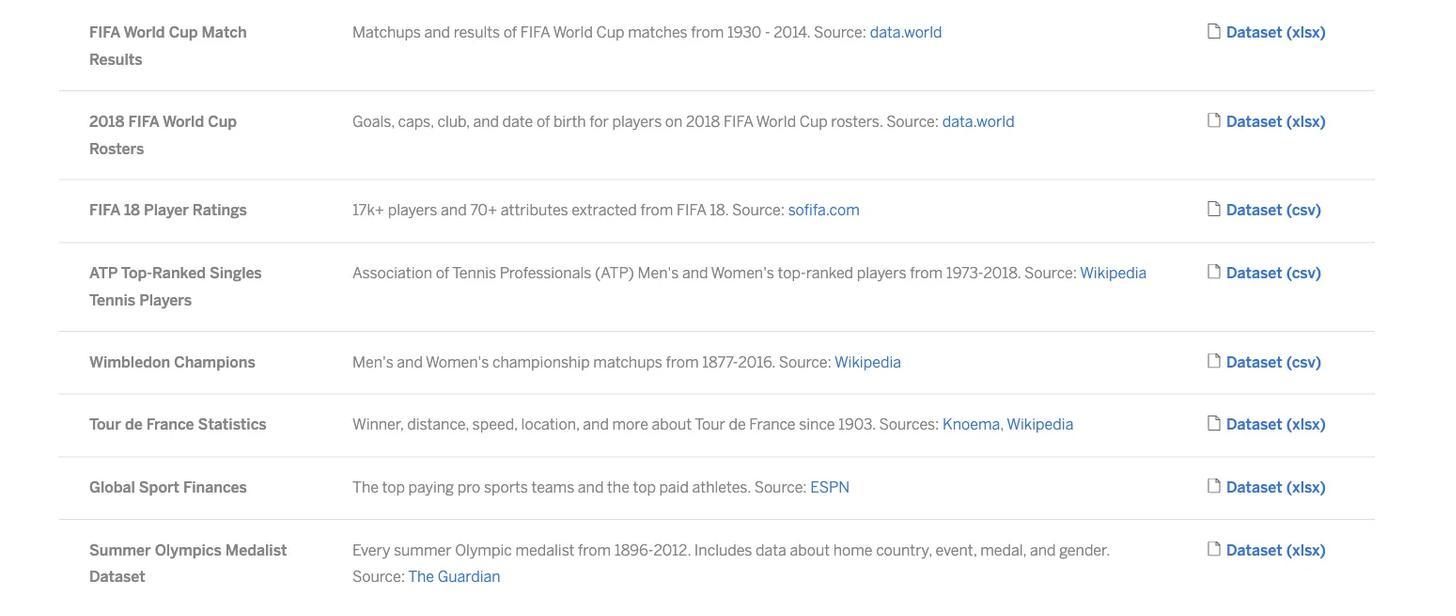 Task type: vqa. For each thing, say whether or not it's contained in the screenshot.


Task type: locate. For each thing, give the bounding box(es) containing it.
( for 17k+ players and 70+ attributes extracted from fifa 18. source: sofifa.com
[[1287, 201, 1292, 219]]

cup left rosters.
[[800, 112, 828, 130]]

1 2018 from the left
[[89, 112, 125, 130]]

2 horizontal spatial wikipedia
[[1080, 264, 1147, 282]]

0 vertical spatial about
[[652, 416, 692, 434]]

1 xlsx from the top
[[1293, 24, 1320, 41]]

tennis inside atp top-ranked singles tennis players
[[89, 291, 135, 309]]

teams
[[532, 478, 575, 496]]

about right data
[[790, 541, 830, 559]]

guardian
[[438, 568, 501, 586]]

the
[[607, 478, 630, 496]]

wikipedia link for association of tennis professionals (atp) men's and women's top-ranked players from 1973-2018. source:
[[1080, 264, 1147, 282]]

1 horizontal spatial tour
[[695, 416, 726, 434]]

2 dataset ( csv ) from the top
[[1227, 264, 1322, 282]]

3 dataset ( xlsx ) from the top
[[1227, 416, 1326, 434]]

dataset ( xlsx ) for the top paying pro sports teams and the top paid athletes. source: espn
[[1227, 478, 1326, 496]]

( for association of tennis professionals (atp) men's and women's top-ranked players from 1973-2018. source: wikipedia
[[1287, 264, 1292, 282]]

about
[[652, 416, 692, 434], [790, 541, 830, 559]]

of right date
[[537, 112, 550, 130]]

0 vertical spatial the
[[353, 478, 379, 496]]

fifa up results
[[89, 24, 120, 41]]

2 de from the left
[[729, 416, 746, 434]]

the up "every"
[[353, 478, 379, 496]]

3 ( from the top
[[1287, 201, 1292, 219]]

dataset
[[1227, 24, 1283, 41], [1227, 112, 1283, 130], [1227, 201, 1283, 219], [1227, 264, 1283, 282], [1227, 353, 1283, 371], [1227, 416, 1283, 434], [1227, 478, 1283, 496], [1227, 541, 1283, 559], [89, 568, 145, 586]]

men's up winner,
[[353, 353, 394, 371]]

de up athletes.
[[729, 416, 746, 434]]

of right results
[[504, 24, 517, 41]]

cup left matches
[[597, 24, 625, 41]]

ranked
[[806, 264, 854, 282]]

1 dataset ( csv ) from the top
[[1227, 201, 1322, 219]]

0 horizontal spatial about
[[652, 416, 692, 434]]

world left matches
[[553, 24, 593, 41]]

fifa inside 2018 fifa world cup rosters
[[128, 112, 159, 130]]

1 vertical spatial of
[[537, 112, 550, 130]]

fifa right on
[[724, 112, 753, 130]]

source: right 2018.
[[1025, 264, 1077, 282]]

rosters
[[89, 140, 144, 157]]

paid
[[659, 478, 689, 496]]

1 france from the left
[[146, 416, 194, 434]]

xlsx for matchups and results of fifa world cup matches from 1930 - 2014. source: data.world
[[1293, 24, 1320, 41]]

includes
[[695, 541, 752, 559]]

dataset ( xlsx ) for ,
[[1227, 416, 1326, 434]]

goals, caps, club, and date of birth for players on 2018 fifa world cup rosters. source: data.world
[[353, 112, 1015, 130]]

1 horizontal spatial the
[[408, 568, 434, 586]]

and
[[424, 24, 450, 41], [473, 112, 499, 130], [441, 201, 467, 219], [682, 264, 708, 282], [397, 353, 423, 371], [583, 416, 609, 434], [578, 478, 604, 496], [1030, 541, 1056, 559]]

cup inside fifa world cup match results
[[169, 24, 198, 41]]

wikipedia
[[1080, 264, 1147, 282], [835, 353, 902, 371], [1007, 416, 1074, 434]]

2 vertical spatial csv
[[1292, 353, 1316, 371]]

atp top-ranked singles tennis players
[[89, 264, 262, 309]]

de down wimbledon
[[125, 416, 143, 434]]

0 horizontal spatial women's
[[426, 353, 489, 371]]

dataset ( xlsx ) for matchups and results of fifa world cup matches from 1930 - 2014. source: data.world
[[1227, 24, 1326, 41]]

espn
[[811, 478, 850, 496]]

dataset inside summer olympics medalist dataset
[[89, 568, 145, 586]]

1 vertical spatial tennis
[[89, 291, 135, 309]]

0 vertical spatial wikipedia
[[1080, 264, 1147, 282]]

1 vertical spatial wikipedia link
[[835, 353, 902, 371]]

0 vertical spatial data.world
[[870, 24, 942, 41]]

2 ( from the top
[[1287, 112, 1293, 130]]

women's left top-
[[711, 264, 775, 282]]

0 horizontal spatial de
[[125, 416, 143, 434]]

1 de from the left
[[125, 416, 143, 434]]

0 horizontal spatial wikipedia link
[[835, 353, 902, 371]]

1 horizontal spatial france
[[750, 416, 796, 434]]

tour down the 1877-
[[695, 416, 726, 434]]

1 horizontal spatial about
[[790, 541, 830, 559]]

professionals
[[500, 264, 592, 282]]

fifa up the rosters
[[128, 112, 159, 130]]

2 xlsx from the top
[[1293, 112, 1320, 130]]

winner, distance, speed, location, and more about tour de france since 1903. sources: knoema , wikipedia
[[353, 416, 1074, 434]]

top right the the
[[633, 478, 656, 496]]

1 vertical spatial data.world link
[[943, 112, 1015, 130]]

association
[[353, 264, 432, 282]]

players right 17k+
[[388, 201, 438, 219]]

csv
[[1292, 201, 1316, 219], [1292, 264, 1316, 282], [1292, 353, 1316, 371]]

results
[[89, 51, 142, 68]]

source: right the 2016.
[[779, 353, 832, 371]]

cup
[[169, 24, 198, 41], [597, 24, 625, 41], [208, 112, 237, 130], [800, 112, 828, 130]]

tour
[[89, 416, 121, 434], [695, 416, 726, 434]]

6 ( from the top
[[1287, 416, 1293, 434]]

5 xlsx from the top
[[1293, 541, 1320, 559]]

0 horizontal spatial tennis
[[89, 291, 135, 309]]

top left 'paying'
[[382, 478, 405, 496]]

0 horizontal spatial men's
[[353, 353, 394, 371]]

1 horizontal spatial de
[[729, 416, 746, 434]]

location,
[[521, 416, 580, 434]]

wimbledon champions
[[89, 353, 256, 371]]

2016.
[[738, 353, 776, 371]]

summer
[[89, 541, 151, 559]]

medalist
[[516, 541, 575, 559]]

the
[[353, 478, 379, 496], [408, 568, 434, 586]]

from inside the every summer olympic medalist from 1896-2012. includes data about home country, event, medal, and gender. source:
[[578, 541, 611, 559]]

0 vertical spatial players
[[612, 112, 662, 130]]

knoema
[[943, 416, 1001, 434]]

1 horizontal spatial wikipedia link
[[1007, 416, 1074, 434]]

0 horizontal spatial of
[[436, 264, 449, 282]]

2 dataset ( xlsx ) from the top
[[1227, 112, 1326, 130]]

(atp)
[[595, 264, 635, 282]]

and left 70+
[[441, 201, 467, 219]]

1 horizontal spatial top
[[633, 478, 656, 496]]

1930
[[728, 24, 762, 41]]

) for 17k+ players and 70+ attributes extracted from fifa 18. source: sofifa.com
[[1316, 201, 1322, 219]]

csv for sofifa.com
[[1292, 201, 1316, 219]]

) for ,
[[1320, 416, 1326, 434]]

1 vertical spatial about
[[790, 541, 830, 559]]

the for the guardian
[[408, 568, 434, 586]]

0 horizontal spatial top
[[382, 478, 405, 496]]

summer
[[394, 541, 452, 559]]

2 csv from the top
[[1292, 264, 1316, 282]]

wikipedia link
[[1080, 264, 1147, 282], [835, 353, 902, 371], [1007, 416, 1074, 434]]

0 horizontal spatial 2018
[[89, 112, 125, 130]]

wikipedia for 2018.
[[1080, 264, 1147, 282]]

1 vertical spatial the
[[408, 568, 434, 586]]

dataset for 17k+ players and 70+ attributes extracted from fifa 18. source: sofifa.com
[[1227, 201, 1283, 219]]

2 vertical spatial wikipedia
[[1007, 416, 1074, 434]]

)
[[1320, 24, 1326, 41], [1320, 112, 1326, 130], [1316, 201, 1322, 219], [1316, 264, 1322, 282], [1316, 353, 1322, 371], [1320, 416, 1326, 434], [1320, 478, 1326, 496], [1320, 541, 1326, 559]]

fifa
[[89, 24, 120, 41], [521, 24, 550, 41], [128, 112, 159, 130], [724, 112, 753, 130], [89, 201, 120, 219], [677, 201, 707, 219]]

and left the the
[[578, 478, 604, 496]]

0 vertical spatial tennis
[[452, 264, 496, 282]]

data.world link
[[870, 24, 942, 41], [943, 112, 1015, 130]]

0 vertical spatial men's
[[638, 264, 679, 282]]

medal,
[[981, 541, 1027, 559]]

0 vertical spatial dataset ( csv )
[[1227, 201, 1322, 219]]

(
[[1287, 24, 1293, 41], [1287, 112, 1293, 130], [1287, 201, 1292, 219], [1287, 264, 1292, 282], [1287, 353, 1292, 371], [1287, 416, 1293, 434], [1287, 478, 1293, 496], [1287, 541, 1293, 559]]

4 xlsx from the top
[[1293, 478, 1320, 496]]

0 horizontal spatial france
[[146, 416, 194, 434]]

1 horizontal spatial of
[[504, 24, 517, 41]]

of
[[504, 24, 517, 41], [537, 112, 550, 130], [436, 264, 449, 282]]

5 ( from the top
[[1287, 353, 1292, 371]]

france left since on the right bottom of page
[[750, 416, 796, 434]]

france left statistics
[[146, 416, 194, 434]]

cup left match
[[169, 24, 198, 41]]

0 vertical spatial csv
[[1292, 201, 1316, 219]]

4 dataset ( xlsx ) from the top
[[1227, 478, 1326, 496]]

1877-
[[702, 353, 738, 371]]

source: down "every"
[[353, 568, 405, 586]]

8 ( from the top
[[1287, 541, 1293, 559]]

dataset ( xlsx )
[[1227, 24, 1326, 41], [1227, 112, 1326, 130], [1227, 416, 1326, 434], [1227, 478, 1326, 496], [1227, 541, 1326, 559]]

players left on
[[612, 112, 662, 130]]

dataset for association of tennis professionals (atp) men's and women's top-ranked players from 1973-2018. source: wikipedia
[[1227, 264, 1283, 282]]

1 vertical spatial dataset ( csv )
[[1227, 264, 1322, 282]]

dataset for the top paying pro sports teams and the top paid athletes. source: espn
[[1227, 478, 1283, 496]]

the guardian
[[408, 568, 501, 586]]

1 dataset ( xlsx ) from the top
[[1227, 24, 1326, 41]]

7 ( from the top
[[1287, 478, 1293, 496]]

2 tour from the left
[[695, 416, 726, 434]]

cup down match
[[208, 112, 237, 130]]

data.world link for goals, caps, club, and date of birth for players on 2018 fifa world cup rosters. source:
[[943, 112, 1015, 130]]

1 vertical spatial men's
[[353, 353, 394, 371]]

espn link
[[811, 478, 850, 496]]

1 horizontal spatial men's
[[638, 264, 679, 282]]

club,
[[438, 112, 470, 130]]

about right more
[[652, 416, 692, 434]]

2012.
[[654, 541, 691, 559]]

country,
[[876, 541, 933, 559]]

2 horizontal spatial wikipedia link
[[1080, 264, 1147, 282]]

0 vertical spatial wikipedia link
[[1080, 264, 1147, 282]]

1 vertical spatial wikipedia
[[835, 353, 902, 371]]

1973-
[[946, 264, 984, 282]]

every
[[353, 541, 390, 559]]

0 horizontal spatial tour
[[89, 416, 121, 434]]

goals,
[[353, 112, 395, 130]]

men's right (atp)
[[638, 264, 679, 282]]

dataset ( xlsx ) for goals, caps, club, and date of birth for players on 2018 fifa world cup rosters. source: data.world
[[1227, 112, 1326, 130]]

) for goals, caps, club, and date of birth for players on 2018 fifa world cup rosters. source: data.world
[[1320, 112, 1326, 130]]

players
[[139, 291, 192, 309]]

2018 up the rosters
[[89, 112, 125, 130]]

world down fifa world cup match results
[[163, 112, 204, 130]]

1 vertical spatial players
[[388, 201, 438, 219]]

1 csv from the top
[[1292, 201, 1316, 219]]

every summer olympic medalist from 1896-2012. includes data about home country, event, medal, and gender. source:
[[353, 541, 1110, 586]]

dataset ( csv ) for players
[[1227, 264, 1322, 282]]

singles
[[210, 264, 262, 282]]

xlsx
[[1293, 24, 1320, 41], [1293, 112, 1320, 130], [1293, 416, 1320, 434], [1293, 478, 1320, 496], [1293, 541, 1320, 559]]

2 vertical spatial players
[[857, 264, 907, 282]]

women's up distance,
[[426, 353, 489, 371]]

xlsx for the top paying pro sports teams and the top paid athletes. source: espn
[[1293, 478, 1320, 496]]

of right association
[[436, 264, 449, 282]]

data.world
[[870, 24, 942, 41], [943, 112, 1015, 130]]

1 horizontal spatial wikipedia
[[1007, 416, 1074, 434]]

0 vertical spatial data.world link
[[870, 24, 942, 41]]

dataset ( csv ) for sofifa.com
[[1227, 201, 1322, 219]]

athletes.
[[692, 478, 751, 496]]

from left "1930"
[[691, 24, 724, 41]]

0 horizontal spatial the
[[353, 478, 379, 496]]

global
[[89, 478, 135, 496]]

source: right 18.
[[732, 201, 785, 219]]

association of tennis professionals (atp) men's and women's top-ranked players from 1973-2018. source: wikipedia
[[353, 264, 1147, 282]]

tennis down atp
[[89, 291, 135, 309]]

( for the top paying pro sports teams and the top paid athletes. source: espn
[[1287, 478, 1293, 496]]

and right medal, on the right of the page
[[1030, 541, 1056, 559]]

1 horizontal spatial 2018
[[686, 112, 720, 130]]

world inside 2018 fifa world cup rosters
[[163, 112, 204, 130]]

1896-
[[615, 541, 654, 559]]

de
[[125, 416, 143, 434], [729, 416, 746, 434]]

17k+
[[353, 201, 385, 219]]

2018 right on
[[686, 112, 720, 130]]

match
[[202, 24, 247, 41]]

world
[[124, 24, 165, 41], [553, 24, 593, 41], [163, 112, 204, 130], [756, 112, 796, 130]]

4 ( from the top
[[1287, 264, 1292, 282]]

statistics
[[198, 416, 267, 434]]

players right 'ranked'
[[857, 264, 907, 282]]

1 vertical spatial data.world
[[943, 112, 1015, 130]]

tour up global
[[89, 416, 121, 434]]

attributes
[[501, 201, 568, 219]]

0 vertical spatial women's
[[711, 264, 775, 282]]

fifa world cup match results
[[89, 24, 247, 68]]

france
[[146, 416, 194, 434], [750, 416, 796, 434]]

source:
[[814, 24, 867, 41], [887, 112, 939, 130], [732, 201, 785, 219], [1025, 264, 1077, 282], [779, 353, 832, 371], [755, 478, 807, 496], [353, 568, 405, 586]]

tennis
[[452, 264, 496, 282], [89, 291, 135, 309]]

17k+ players and 70+ attributes extracted from fifa 18. source: sofifa.com
[[353, 201, 860, 219]]

world up results
[[124, 24, 165, 41]]

the top paying pro sports teams and the top paid athletes. source: espn
[[353, 478, 850, 496]]

caps,
[[398, 112, 434, 130]]

0 vertical spatial of
[[504, 24, 517, 41]]

olympics
[[155, 541, 222, 559]]

1 vertical spatial csv
[[1292, 264, 1316, 282]]

2 horizontal spatial of
[[537, 112, 550, 130]]

since
[[799, 416, 835, 434]]

and up distance,
[[397, 353, 423, 371]]

tennis down 70+
[[452, 264, 496, 282]]

3 xlsx from the top
[[1293, 416, 1320, 434]]

2 vertical spatial dataset ( csv )
[[1227, 353, 1322, 371]]

the down summer at the left bottom of the page
[[408, 568, 434, 586]]

cup inside 2018 fifa world cup rosters
[[208, 112, 237, 130]]

from left 1896-
[[578, 541, 611, 559]]

and left date
[[473, 112, 499, 130]]

1 ( from the top
[[1287, 24, 1293, 41]]



Task type: describe. For each thing, give the bounding box(es) containing it.
wimbledon
[[89, 353, 170, 371]]

2 top from the left
[[633, 478, 656, 496]]

championship
[[493, 353, 590, 371]]

dataset for ,
[[1227, 416, 1283, 434]]

18.
[[710, 201, 729, 219]]

world inside fifa world cup match results
[[124, 24, 165, 41]]

fifa 18 player ratings
[[89, 201, 247, 219]]

atp
[[89, 264, 118, 282]]

home
[[834, 541, 873, 559]]

1 top from the left
[[382, 478, 405, 496]]

sport
[[139, 478, 180, 496]]

1 tour from the left
[[89, 416, 121, 434]]

finances
[[183, 478, 247, 496]]

and inside the every summer olympic medalist from 1896-2012. includes data about home country, event, medal, and gender. source:
[[1030, 541, 1056, 559]]

fifa right results
[[521, 24, 550, 41]]

1 vertical spatial women's
[[426, 353, 489, 371]]

source: inside the every summer olympic medalist from 1896-2012. includes data about home country, event, medal, and gender. source:
[[353, 568, 405, 586]]

speed,
[[472, 416, 518, 434]]

dataset for matchups and results of fifa world cup matches from 1930 - 2014. source: data.world
[[1227, 24, 1283, 41]]

date
[[503, 112, 533, 130]]

1 horizontal spatial tennis
[[452, 264, 496, 282]]

2018 fifa world cup rosters
[[89, 112, 237, 157]]

sports
[[484, 478, 528, 496]]

2 france from the left
[[750, 416, 796, 434]]

olympic
[[455, 541, 512, 559]]

dataset for men's and women's championship matchups from 1877-2016. source: wikipedia
[[1227, 353, 1283, 371]]

matchups
[[593, 353, 663, 371]]

2 horizontal spatial players
[[857, 264, 907, 282]]

3 dataset ( csv ) from the top
[[1227, 353, 1322, 371]]

summer olympics medalist dataset
[[89, 541, 287, 586]]

0 horizontal spatial wikipedia
[[835, 353, 902, 371]]

from left 1973-
[[910, 264, 943, 282]]

( for matchups and results of fifa world cup matches from 1930 - 2014. source: data.world
[[1287, 24, 1293, 41]]

fifa inside fifa world cup match results
[[89, 24, 120, 41]]

sources:
[[879, 416, 940, 434]]

pro
[[458, 478, 481, 496]]

world left rosters.
[[756, 112, 796, 130]]

tour de france statistics
[[89, 416, 267, 434]]

rosters.
[[831, 112, 883, 130]]

and right (atp)
[[682, 264, 708, 282]]

( for men's and women's championship matchups from 1877-2016. source: wikipedia
[[1287, 353, 1292, 371]]

18
[[124, 201, 140, 219]]

) for the top paying pro sports teams and the top paid athletes. source: espn
[[1320, 478, 1326, 496]]

results
[[454, 24, 500, 41]]

event,
[[936, 541, 977, 559]]

( for ,
[[1287, 416, 1293, 434]]

ratings
[[193, 201, 247, 219]]

gender.
[[1060, 541, 1110, 559]]

2 vertical spatial of
[[436, 264, 449, 282]]

ranked
[[152, 264, 206, 282]]

matchups
[[353, 24, 421, 41]]

top-
[[778, 264, 806, 282]]

and left results
[[424, 24, 450, 41]]

birth
[[554, 112, 586, 130]]

fifa left 18.
[[677, 201, 707, 219]]

champions
[[174, 353, 256, 371]]

70+
[[470, 201, 498, 219]]

0 horizontal spatial players
[[388, 201, 438, 219]]

paying
[[409, 478, 454, 496]]

source: left espn at the right of the page
[[755, 478, 807, 496]]

source: right 2014.
[[814, 24, 867, 41]]

2 2018 from the left
[[686, 112, 720, 130]]

2014.
[[774, 24, 811, 41]]

extracted
[[572, 201, 637, 219]]

xlsx for goals, caps, club, and date of birth for players on 2018 fifa world cup rosters. source: data.world
[[1293, 112, 1320, 130]]

wikipedia for knoema
[[1007, 416, 1074, 434]]

dataset for goals, caps, club, and date of birth for players on 2018 fifa world cup rosters. source: data.world
[[1227, 112, 1283, 130]]

2018 inside 2018 fifa world cup rosters
[[89, 112, 125, 130]]

for
[[590, 112, 609, 130]]

2 vertical spatial wikipedia link
[[1007, 416, 1074, 434]]

) for association of tennis professionals (atp) men's and women's top-ranked players from 1973-2018. source: wikipedia
[[1316, 264, 1322, 282]]

) for matchups and results of fifa world cup matches from 1930 - 2014. source: data.world
[[1320, 24, 1326, 41]]

global sport finances
[[89, 478, 247, 496]]

medalist
[[225, 541, 287, 559]]

more
[[612, 416, 649, 434]]

matchups and results of fifa world cup matches from 1930 - 2014. source: data.world
[[353, 24, 942, 41]]

knoema link
[[943, 416, 1001, 434]]

data.world link for matchups and results of fifa world cup matches from 1930 - 2014. source:
[[870, 24, 942, 41]]

5 dataset ( xlsx ) from the top
[[1227, 541, 1326, 559]]

2018.
[[984, 264, 1021, 282]]

fifa left 18
[[89, 201, 120, 219]]

about inside the every summer olympic medalist from 1896-2012. includes data about home country, event, medal, and gender. source:
[[790, 541, 830, 559]]

1 horizontal spatial players
[[612, 112, 662, 130]]

1 horizontal spatial women's
[[711, 264, 775, 282]]

1903.
[[839, 416, 876, 434]]

wikipedia link for men's and women's championship matchups from 1877-2016. source:
[[835, 353, 902, 371]]

3 csv from the top
[[1292, 353, 1316, 371]]

) for men's and women's championship matchups from 1877-2016. source: wikipedia
[[1316, 353, 1322, 371]]

top-
[[121, 264, 152, 282]]

the for the top paying pro sports teams and the top paid athletes. source: espn
[[353, 478, 379, 496]]

sofifa.com
[[788, 201, 860, 219]]

xlsx for ,
[[1293, 416, 1320, 434]]

men's and women's championship matchups from 1877-2016. source: wikipedia
[[353, 353, 902, 371]]

matches
[[628, 24, 688, 41]]

from left the 1877-
[[666, 353, 699, 371]]

distance,
[[407, 416, 469, 434]]

csv for players
[[1292, 264, 1316, 282]]

( for goals, caps, club, and date of birth for players on 2018 fifa world cup rosters. source: data.world
[[1287, 112, 1293, 130]]

on
[[665, 112, 683, 130]]

sofifa.com link
[[788, 201, 860, 219]]

player
[[144, 201, 189, 219]]

-
[[765, 24, 771, 41]]

from right extracted
[[641, 201, 674, 219]]

source: right rosters.
[[887, 112, 939, 130]]

and left more
[[583, 416, 609, 434]]

winner,
[[353, 416, 404, 434]]

the guardian link
[[408, 568, 501, 586]]

data
[[756, 541, 787, 559]]

,
[[1001, 416, 1004, 434]]



